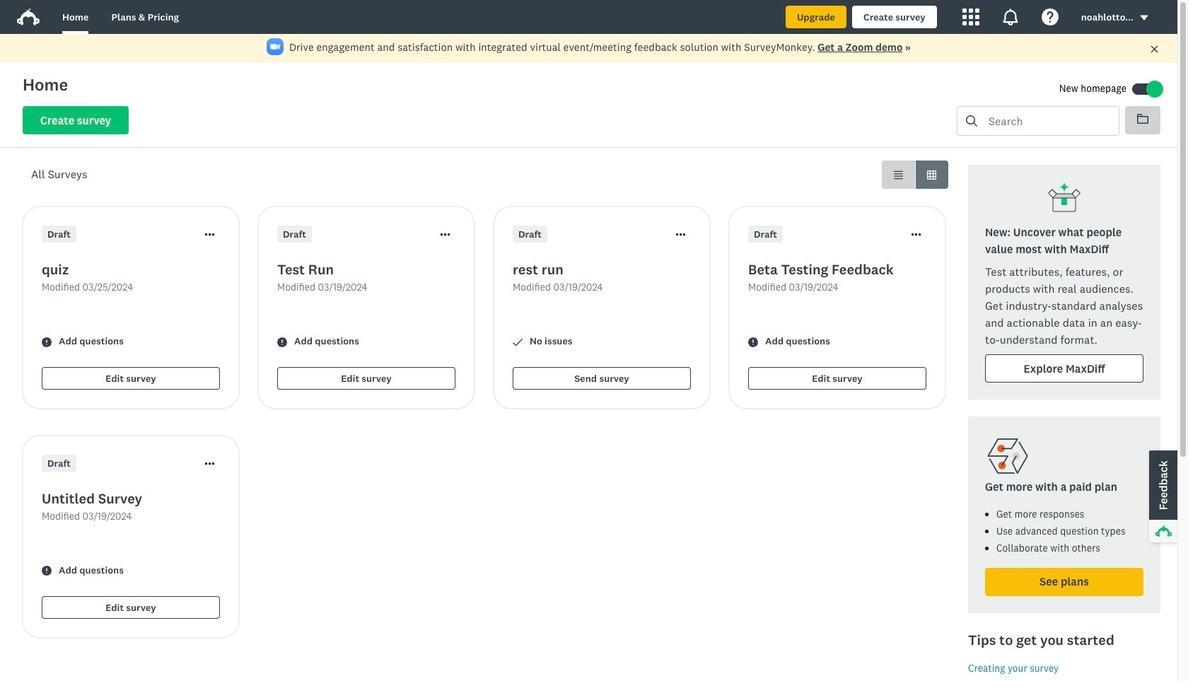 Task type: locate. For each thing, give the bounding box(es) containing it.
group
[[882, 161, 949, 189]]

folders image
[[1137, 113, 1149, 124]]

warning image
[[42, 337, 52, 347], [277, 337, 287, 347], [42, 566, 52, 576]]

2 brand logo image from the top
[[17, 8, 40, 25]]

response based pricing icon image
[[985, 434, 1031, 479]]

products icon image
[[962, 8, 979, 25], [962, 8, 979, 25]]

search image
[[966, 115, 978, 127]]

1 brand logo image from the top
[[17, 6, 40, 28]]

Search text field
[[978, 107, 1119, 135]]

help icon image
[[1042, 8, 1059, 25]]

x image
[[1150, 45, 1159, 54]]

dropdown arrow icon image
[[1140, 13, 1149, 23], [1141, 15, 1148, 20]]

max diff icon image
[[1048, 182, 1082, 216]]

warning image
[[748, 337, 758, 347]]

brand logo image
[[17, 6, 40, 28], [17, 8, 40, 25]]



Task type: describe. For each thing, give the bounding box(es) containing it.
notification center icon image
[[1002, 8, 1019, 25]]

no issues image
[[513, 337, 523, 347]]

search image
[[966, 115, 978, 127]]

folders image
[[1137, 114, 1149, 124]]



Task type: vqa. For each thing, say whether or not it's contained in the screenshot.
New folder Icon
no



